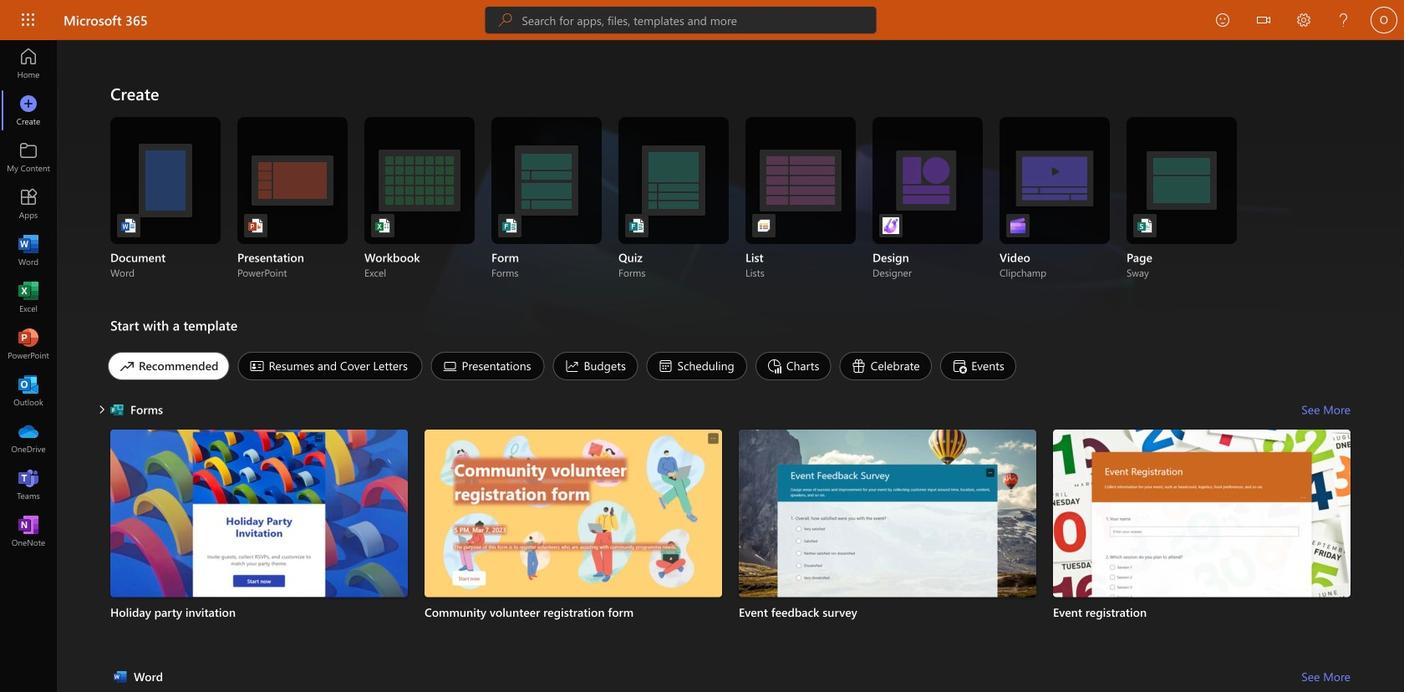 Task type: vqa. For each thing, say whether or not it's contained in the screenshot.
2nd 'tab' from the right
yes



Task type: locate. For each thing, give the bounding box(es) containing it.
5 tab from the left
[[643, 352, 752, 380]]

celebrate element
[[840, 352, 933, 380]]

2 tab from the left
[[234, 352, 427, 380]]

sway page image
[[1137, 217, 1154, 234]]

tab
[[104, 352, 234, 380], [234, 352, 427, 380], [427, 352, 549, 380], [549, 352, 643, 380], [643, 352, 752, 380], [752, 352, 836, 380], [836, 352, 937, 380], [937, 352, 1021, 380]]

excel workbook image
[[375, 217, 391, 234]]

word image
[[20, 242, 37, 259]]

list
[[110, 430, 1351, 657]]

event feedback survey list item
[[739, 430, 1037, 650]]

lists list image
[[756, 217, 773, 234]]

onedrive image
[[20, 430, 37, 447]]

my content image
[[20, 149, 37, 166]]

onenote image
[[20, 523, 37, 540]]

event registration image
[[1054, 430, 1351, 600]]

application
[[0, 40, 1405, 692]]

clipchamp video image
[[1010, 217, 1027, 234]]

6 tab from the left
[[752, 352, 836, 380]]

community volunteer registration form list item
[[425, 430, 722, 650]]

banner
[[0, 0, 1405, 43]]

event feedback survey link element
[[739, 604, 1037, 621]]

resumes and cover letters element
[[238, 352, 423, 380]]

tab list
[[104, 348, 1351, 385]]

None search field
[[485, 7, 877, 33]]

create image
[[20, 102, 37, 119]]

new quiz image
[[629, 217, 646, 234]]

teams image
[[20, 477, 37, 493]]

powerpoint presentation image
[[248, 217, 264, 234]]

recommended element
[[108, 352, 229, 380]]

navigation
[[0, 40, 57, 555]]

scheduling element
[[647, 352, 747, 380]]

designer design image
[[883, 217, 900, 234], [883, 217, 900, 234]]

apps image
[[20, 196, 37, 212]]

charts element
[[756, 352, 832, 380]]

8 tab from the left
[[937, 352, 1021, 380]]

excel image
[[20, 289, 37, 306]]



Task type: describe. For each thing, give the bounding box(es) containing it.
event registration list item
[[1054, 430, 1351, 650]]

holiday party invitation link element
[[110, 604, 408, 621]]

forms survey image
[[502, 217, 518, 234]]

outlook image
[[20, 383, 37, 400]]

presentations element
[[431, 352, 545, 380]]

powerpoint image
[[20, 336, 37, 353]]

community volunteer registration form link element
[[425, 604, 722, 621]]

3 tab from the left
[[427, 352, 549, 380]]

community volunteer registration form image
[[425, 430, 722, 600]]

Search box. Suggestions appear as you type. search field
[[522, 7, 877, 33]]

home image
[[20, 55, 37, 72]]

budgets element
[[553, 352, 638, 380]]

1 tab from the left
[[104, 352, 234, 380]]

4 tab from the left
[[549, 352, 643, 380]]

holiday party invitation image
[[110, 430, 408, 600]]

7 tab from the left
[[836, 352, 937, 380]]

holiday party invitation list item
[[110, 430, 408, 650]]

word document image
[[120, 217, 137, 234]]

event registration link element
[[1054, 604, 1351, 621]]

event feedback survey image
[[739, 430, 1037, 600]]

events element
[[941, 352, 1017, 380]]



